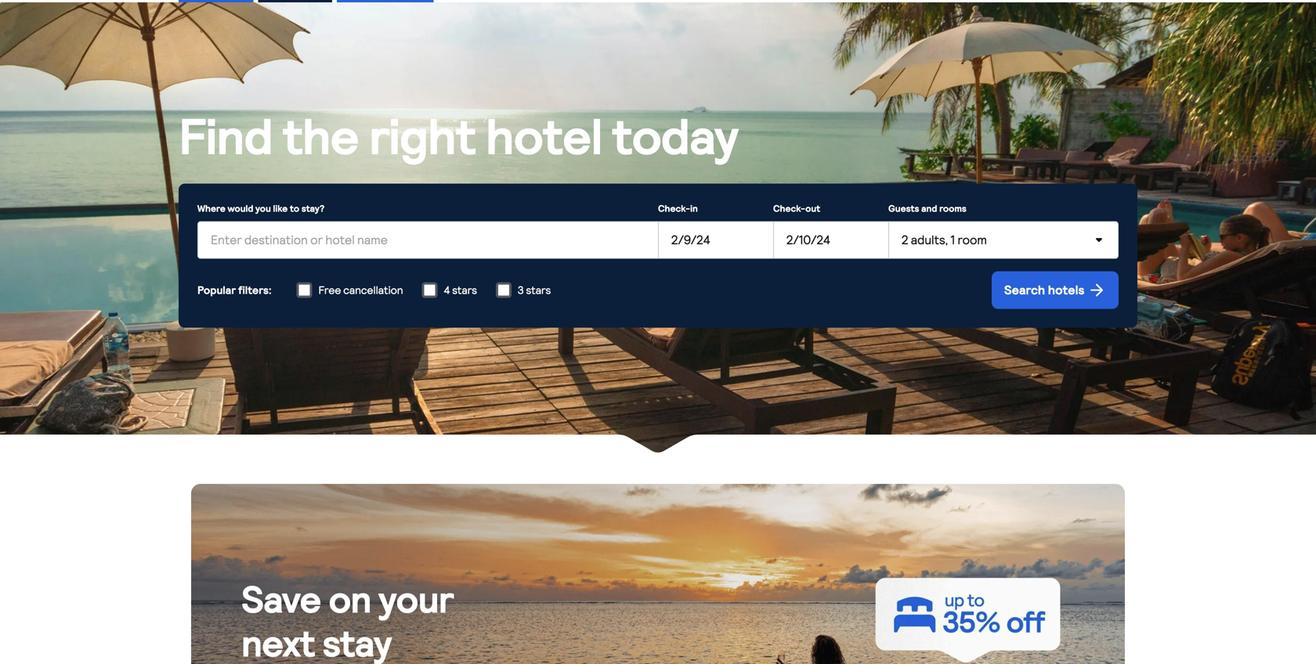 Task type: vqa. For each thing, say whether or not it's contained in the screenshot.
3 stars at the left of the page
yes



Task type: locate. For each thing, give the bounding box(es) containing it.
1 horizontal spatial stars
[[526, 284, 551, 297]]

3 stars checkbox
[[496, 282, 512, 298]]

next
[[241, 621, 315, 664]]

today
[[612, 107, 738, 167]]

popular
[[197, 284, 236, 297]]

Free cancellation checkbox
[[297, 282, 312, 298]]

None field
[[197, 215, 658, 259]]

you
[[255, 203, 271, 214]]

0 horizontal spatial stars
[[452, 284, 477, 297]]

and
[[921, 203, 937, 214]]

guests and rooms
[[888, 203, 967, 214]]

where would you like to stay?
[[197, 203, 325, 214]]

stay
[[322, 621, 391, 664]]

stars right '4'
[[452, 284, 477, 297]]

hotels
[[1048, 283, 1084, 298]]

filters:
[[238, 284, 271, 297]]

1 horizontal spatial check-
[[773, 203, 805, 214]]

stars
[[452, 284, 477, 297], [526, 284, 551, 297]]

to
[[290, 203, 299, 214]]

check-
[[658, 203, 690, 214], [773, 203, 805, 214]]

2 check- from the left
[[773, 203, 805, 214]]

out
[[805, 203, 820, 214]]

4
[[444, 284, 450, 297]]

check- up check-in text box
[[658, 203, 690, 214]]

0 horizontal spatial check-
[[658, 203, 690, 214]]

Where would you like to stay? text field
[[197, 221, 658, 259]]

1 check- from the left
[[658, 203, 690, 214]]

stay?
[[301, 203, 325, 214]]

right
[[369, 107, 475, 167]]

Check-in text field
[[658, 221, 773, 259]]

like
[[273, 203, 288, 214]]

the
[[283, 107, 359, 167]]

check- for out
[[773, 203, 805, 214]]

free cancellation
[[318, 284, 403, 297]]

1 stars from the left
[[452, 284, 477, 297]]

2 stars from the left
[[526, 284, 551, 297]]

check- up check-out text box on the right top
[[773, 203, 805, 214]]

stars right '3'
[[526, 284, 551, 297]]

check-out
[[773, 203, 820, 214]]

find the right hotel today
[[179, 107, 738, 167]]



Task type: describe. For each thing, give the bounding box(es) containing it.
cancellation
[[343, 284, 403, 297]]

find
[[179, 107, 272, 167]]

hotel
[[486, 107, 602, 167]]

3 stars
[[518, 284, 551, 297]]

search hotels
[[1004, 283, 1084, 298]]

free
[[318, 284, 341, 297]]

save on your next stay
[[241, 577, 453, 664]]

check- for in
[[658, 203, 690, 214]]

save on your next stay link
[[191, 484, 1125, 664]]

search
[[1004, 283, 1045, 298]]

4 stars
[[444, 284, 477, 297]]

rtl support__otjmo image
[[1087, 281, 1106, 300]]

Check-out text field
[[773, 221, 888, 259]]

4 stars checkbox
[[422, 282, 438, 298]]

popular filters:
[[197, 284, 271, 297]]

Guests and rooms text field
[[888, 221, 1119, 259]]

check-in
[[658, 203, 698, 214]]

rooms
[[939, 203, 967, 214]]

would
[[228, 203, 253, 214]]

stars for 4 stars
[[452, 284, 477, 297]]

where
[[197, 203, 226, 214]]

save
[[241, 577, 321, 622]]

guests
[[888, 203, 919, 214]]

3
[[518, 284, 524, 297]]

your
[[379, 577, 453, 622]]

search hotels button
[[992, 271, 1119, 309]]

stars for 3 stars
[[526, 284, 551, 297]]

on
[[329, 577, 371, 622]]

in
[[690, 203, 698, 214]]



